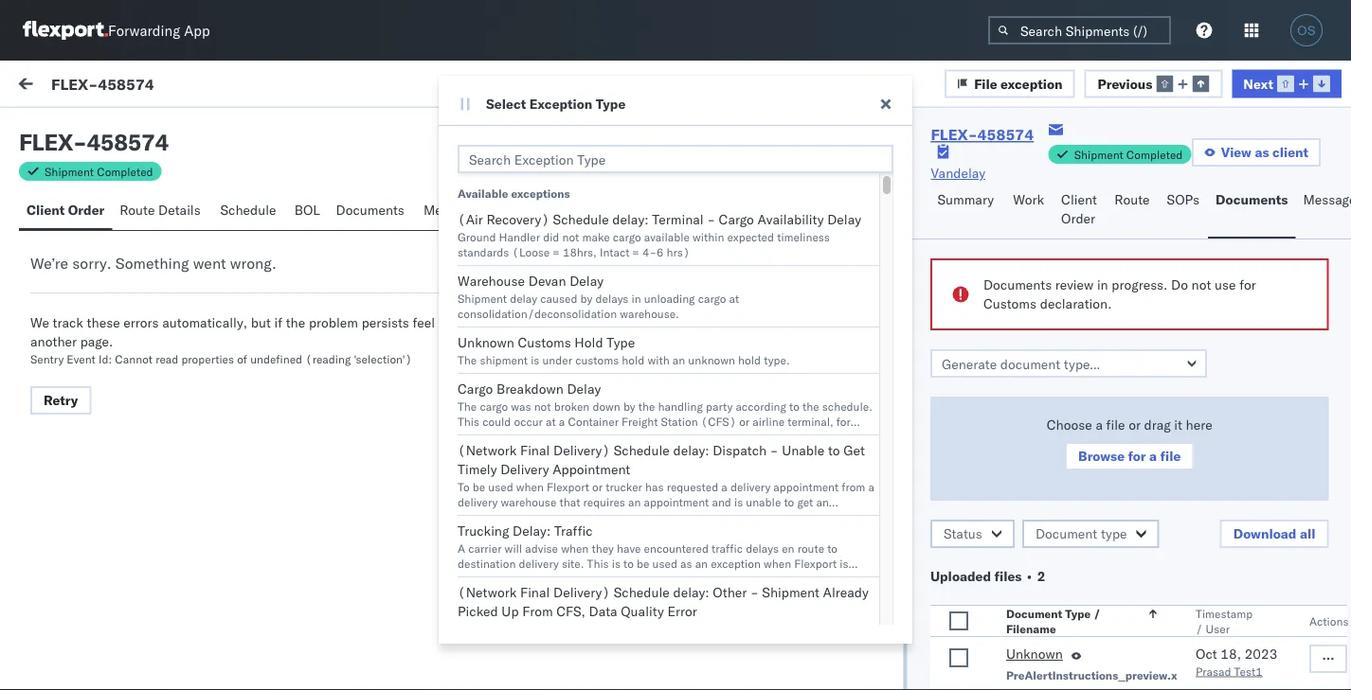 Task type: describe. For each thing, give the bounding box(es) containing it.
pst up unknown customs hold type the shipment is under customs hold with an unknown hold type.
[[614, 314, 637, 330]]

route button
[[1107, 183, 1159, 239]]

0 vertical spatial flexport
[[547, 480, 589, 494]]

flex- down 2
[[1042, 585, 1082, 602]]

sops button
[[1159, 183, 1208, 239]]

ttt for dec 20, 2026, 12:35 am pst
[[57, 328, 71, 345]]

my
[[19, 73, 49, 99]]

delay for breakdown
[[567, 381, 601, 398]]

they
[[592, 542, 614, 556]]

delays inside cargo breakdown delay the cargo was not broken down by the handling party according to the schedule. this could occur at a container freight station (cfs) or airline terminal, for example. (network final delivery) schedule delay: dispatch - unable to get timely delivery appointment to be used when flexport or trucker has requested a delivery appointment from a delivery warehouse that requires an appointment and is unable to get an appointment within sla trucking delay: traffic a carrier will advise when they have encountered traffic delays en route to destination delivery site. this is to be used as an exception when flexport is notified of this occurance impacting a shipment's final delivery date/time (network final delivery) schedule delay: other - shipment already picked up from cfs, data quality error to be used when the shipment has already been picked up from cfs but is pulling into reporting. this is important to ensure accurate data.
[[746, 542, 779, 556]]

1 vertical spatial be
[[637, 557, 650, 571]]

j z for ttt
[[65, 207, 74, 219]]

client
[[1273, 144, 1309, 161]]

route for route
[[1115, 191, 1150, 208]]

dec 20, 2026, 12:35 am pst
[[458, 314, 637, 330]]

that
[[559, 495, 580, 509]]

not inside (air recovery) schedule delay: terminal - cargo availability delay ground handler did not make cargo available within expected timeliness standards (loose = 18hrs, intact = 4-6 hrs)
[[562, 230, 579, 244]]

delivery right final
[[740, 572, 780, 586]]

0 horizontal spatial documents button
[[328, 193, 416, 230]]

when up warehouse
[[516, 480, 544, 494]]

within inside cargo breakdown delay the cargo was not broken down by the handling party according to the schedule. this could occur at a container freight station (cfs) or airline terminal, for example. (network final delivery) schedule delay: dispatch - unable to get timely delivery appointment to be used when flexport or trucker has requested a delivery appointment from a delivery warehouse that requires an appointment and is unable to get an appointment within sla trucking delay: traffic a carrier will advise when they have encountered traffic delays en route to destination delivery site. this is to be used as an exception when flexport is notified of this occurance impacting a shipment's final delivery date/time (network final delivery) schedule delay: other - shipment already picked up from cfs, data quality error to be used when the shipment has already been picked up from cfs but is pulling into reporting. this is important to ensure accurate data.
[[526, 510, 557, 524]]

2 final from the top
[[520, 585, 550, 601]]

sla
[[560, 510, 582, 524]]

we're
[[30, 254, 68, 273]]

a right impacting
[[646, 572, 652, 586]]

delivery
[[500, 461, 549, 478]]

schedule.
[[822, 399, 873, 414]]

cargo inside (air recovery) schedule delay: terminal - cargo availability delay ground handler did not make cargo available within expected timeliness standards (loose = 18hrs, intact = 4-6 hrs)
[[613, 230, 641, 244]]

another
[[30, 334, 77, 350]]

for inside button
[[1128, 448, 1146, 465]]

timeliness
[[777, 230, 830, 244]]

progress.
[[1111, 277, 1167, 293]]

1 (network from the top
[[458, 443, 517, 459]]

upload document
[[527, 132, 641, 149]]

choose a file or drag it here
[[1046, 417, 1212, 434]]

into
[[458, 637, 477, 651]]

0 horizontal spatial appointment
[[458, 510, 523, 524]]

4 2026, from the top
[[509, 495, 546, 511]]

0 horizontal spatial shipment completed
[[45, 164, 153, 179]]

or up the requires
[[592, 480, 603, 494]]

the right in
[[566, 315, 586, 331]]

Generate document type... text field
[[930, 350, 1207, 378]]

4 flex- 458574 from the top
[[1042, 495, 1131, 511]]

the down cfs,
[[547, 622, 564, 636]]

j for ttt
[[65, 207, 68, 219]]

exception inside cargo breakdown delay the cargo was not broken down by the handling party according to the schedule. this could occur at a container freight station (cfs) or airline terminal, for example. (network final delivery) schedule delay: dispatch - unable to get timely delivery appointment to be used when flexport or trucker has requested a delivery appointment from a delivery warehouse that requires an appointment and is unable to get an appointment within sla trucking delay: traffic a carrier will advise when they have encountered traffic delays en route to destination delivery site. this is to be used as an exception when flexport is notified of this occurance impacting a shipment's final delivery date/time (network final delivery) schedule delay: other - shipment already picked up from cfs, data quality error to be used when the shipment has already been picked up from cfs but is pulling into reporting. this is important to ensure accurate data.
[[711, 557, 761, 571]]

do
[[1171, 277, 1188, 293]]

destination
[[458, 557, 516, 571]]

intact
[[600, 245, 630, 259]]

when down the from
[[516, 622, 544, 636]]

or down according
[[739, 415, 750, 429]]

next
[[1244, 75, 1274, 92]]

2 hold from the left
[[738, 353, 761, 367]]

1 horizontal spatial appointment
[[644, 495, 709, 509]]

for inside documents review in progress. do not use for customs declaration.
[[1239, 277, 1256, 293]]

appointment
[[553, 461, 630, 478]]

browse for a file
[[1078, 448, 1180, 465]]

cargo inside cargo breakdown delay the cargo was not broken down by the handling party according to the schedule. this could occur at a container freight station (cfs) or airline terminal, for example. (network final delivery) schedule delay: dispatch - unable to get timely delivery appointment to be used when flexport or trucker has requested a delivery appointment from a delivery warehouse that requires an appointment and is unable to get an appointment within sla trucking delay: traffic a carrier will advise when they have encountered traffic delays en route to destination delivery site. this is to be used as an exception when flexport is notified of this occurance impacting a shipment's final delivery date/time (network final delivery) schedule delay: other - shipment already picked up from cfs, data quality error to be used when the shipment has already been picked up from cfs but is pulling into reporting. this is important to ensure accurate data.
[[480, 399, 508, 414]]

(0) for internal (0)
[[177, 120, 202, 137]]

warehouse.
[[620, 307, 679, 321]]

when up site.
[[561, 542, 589, 556]]

the inside unknown customs hold type the shipment is under customs hold with an unknown hold type.
[[458, 353, 477, 367]]

get
[[844, 443, 865, 459]]

resize handle column header for category
[[1011, 158, 1034, 691]]

cargo inside (air recovery) schedule delay: terminal - cargo availability delay ground handler did not make cargo available within expected timeliness standards (loose = 18hrs, intact = 4-6 hrs)
[[719, 211, 754, 228]]

by inside the warehouse devan delay shipment delay caused by delays in unloading cargo at consolidation/deconsolidation warehouse.
[[580, 291, 593, 306]]

a down broken
[[559, 415, 565, 429]]

1 horizontal spatial message
[[141, 78, 196, 94]]

went
[[193, 254, 226, 273]]

at inside the warehouse devan delay shipment delay caused by delays in unloading cargo at consolidation/deconsolidation warehouse.
[[729, 291, 739, 306]]

flex- right my
[[51, 74, 98, 93]]

delay inside (air recovery) schedule delay: terminal - cargo availability delay ground handler did not make cargo available within expected timeliness standards (loose = 18hrs, intact = 4-6 hrs)
[[827, 211, 861, 228]]

freight
[[622, 415, 658, 429]]

0 vertical spatial used
[[488, 480, 513, 494]]

1 vertical spatial from
[[761, 622, 785, 636]]

pst up intact
[[614, 223, 637, 240]]

0 vertical spatial appointment
[[774, 480, 839, 494]]

get
[[797, 495, 813, 509]]

route details
[[120, 202, 201, 218]]

delivery up trucking
[[458, 495, 498, 509]]

cargo breakdown delay the cargo was not broken down by the handling party according to the schedule. this could occur at a container freight station (cfs) or airline terminal, for example. (network final delivery) schedule delay: dispatch - unable to get timely delivery appointment to be used when flexport or trucker has requested a delivery appointment from a delivery warehouse that requires an appointment and is unable to get an appointment within sla trucking delay: traffic a carrier will advise when they have encountered traffic delays en route to destination delivery site. this is to be used as an exception when flexport is notified of this occurance impacting a shipment's final delivery date/time (network final delivery) schedule delay: other - shipment already picked up from cfs, data quality error to be used when the shipment has already been picked up from cfs but is pulling into reporting. this is important to ensure accurate data.
[[458, 381, 879, 651]]

18,
[[1220, 646, 1241, 663]]

route details button
[[112, 193, 213, 230]]

1 horizontal spatial flex-458574
[[931, 125, 1034, 144]]

accurate
[[675, 637, 720, 651]]

external (0) button
[[23, 112, 119, 149]]

delay
[[510, 291, 537, 306]]

these
[[87, 315, 120, 331]]

1 vertical spatial file exception
[[784, 133, 872, 149]]

type.
[[764, 353, 790, 367]]

pst right broken
[[614, 404, 637, 421]]

assignees button
[[493, 193, 573, 230]]

0 horizontal spatial client order button
[[19, 193, 112, 230]]

0 horizontal spatial flex-458574
[[51, 74, 154, 93]]

is right and
[[734, 495, 743, 509]]

party
[[706, 399, 733, 414]]

1 horizontal spatial client
[[1061, 191, 1097, 208]]

customs
[[575, 353, 619, 367]]

0 vertical spatial file exception
[[974, 75, 1063, 92]]

forwarding app link
[[23, 21, 210, 40]]

1 vertical spatial message
[[59, 164, 104, 179]]

shipment inside unknown customs hold type the shipment is under customs hold with an unknown hold type.
[[480, 353, 528, 367]]

picked
[[458, 604, 498, 620]]

pst up data
[[605, 585, 628, 602]]

flex-458574 link
[[931, 125, 1034, 144]]

retry
[[44, 392, 78, 409]]

shipment up related work item/shipment
[[1074, 147, 1124, 162]]

schedule down freight on the left bottom of page
[[614, 443, 670, 459]]

1 final from the top
[[520, 443, 550, 459]]

could
[[482, 415, 511, 429]]

ttt for dec 20, 2026, 12:36 am pst
[[57, 238, 71, 254]]

bol
[[295, 202, 320, 218]]

1 vertical spatial exception
[[810, 133, 872, 149]]

2 vertical spatial be
[[473, 622, 485, 636]]

a up and
[[721, 480, 728, 494]]

station
[[661, 415, 698, 429]]

upload document button
[[513, 127, 747, 155]]

exceptions
[[511, 186, 570, 200]]

if
[[274, 315, 282, 331]]

of inside we track these errors automatically, but if the problem persists feel free to contact us. in the meantime, try refreshing or navigating to another page. sentry event id: cannot read properties of undefined (reading 'selection')
[[237, 352, 247, 366]]

summary button
[[930, 183, 1006, 239]]

the right if
[[286, 315, 305, 331]]

is up impacting
[[612, 557, 621, 571]]

occurance
[[536, 572, 589, 586]]

2 dec from the top
[[458, 314, 482, 330]]

j for dec 20, 2026, 12:33 am pst
[[65, 388, 68, 400]]

select exception type
[[486, 96, 626, 112]]

1 2026, from the top
[[509, 223, 546, 240]]

errors
[[124, 315, 159, 331]]

0 horizontal spatial documents
[[336, 202, 405, 218]]

document type / filename
[[1006, 607, 1100, 636]]

1 horizontal spatial this
[[534, 637, 556, 651]]

document for document type / filename
[[1006, 607, 1062, 621]]

2 flex- 458574 from the top
[[1042, 314, 1131, 330]]

in
[[551, 315, 563, 331]]

delay: inside (air recovery) schedule delay: terminal - cargo availability delay ground handler did not make cargo available within expected timeliness standards (loose = 18hrs, intact = 4-6 hrs)
[[612, 211, 649, 228]]

is left important
[[559, 637, 567, 651]]

not inside documents review in progress. do not use for customs declaration.
[[1191, 277, 1211, 293]]

0 horizontal spatial has
[[617, 622, 636, 636]]

persists
[[362, 315, 409, 331]]

not inside cargo breakdown delay the cargo was not broken down by the handling party according to the schedule. this could occur at a container freight station (cfs) or airline terminal, for example. (network final delivery) schedule delay: dispatch - unable to get timely delivery appointment to be used when flexport or trucker has requested a delivery appointment from a delivery warehouse that requires an appointment and is unable to get an appointment within sla trucking delay: traffic a carrier will advise when they have encountered traffic delays en route to destination delivery site. this is to be used as an exception when flexport is notified of this occurance impacting a shipment's final delivery date/time (network final delivery) schedule delay: other - shipment already picked up from cfs, data quality error to be used when the shipment has already been picked up from cfs but is pulling into reporting. this is important to ensure accurate data.
[[534, 399, 551, 414]]

2 = from the left
[[633, 245, 640, 259]]

delivery down advise
[[519, 557, 559, 571]]

j z for dec 20, 2026, 12:33 am pst
[[65, 388, 74, 400]]

messages button
[[416, 193, 493, 230]]

within inside (air recovery) schedule delay: terminal - cargo availability delay ground handler did not make cargo available within expected timeliness standards (loose = 18hrs, intact = 4-6 hrs)
[[693, 230, 724, 244]]

sorry.
[[72, 254, 112, 273]]

work button
[[1006, 183, 1054, 239]]

something
[[115, 254, 189, 273]]

(reading
[[305, 352, 351, 366]]

as inside cargo breakdown delay the cargo was not broken down by the handling party according to the schedule. this could occur at a container freight station (cfs) or airline terminal, for example. (network final delivery) schedule delay: dispatch - unable to get timely delivery appointment to be used when flexport or trucker has requested a delivery appointment from a delivery warehouse that requires an appointment and is unable to get an appointment within sla trucking delay: traffic a carrier will advise when they have encountered traffic delays en route to destination delivery site. this is to be used as an exception when flexport is notified of this occurance impacting a shipment's final delivery date/time (network final delivery) schedule delay: other - shipment already picked up from cfs, data quality error to be used when the shipment has already been picked up from cfs but is pulling into reporting. this is important to ensure accurate data.
[[680, 557, 692, 571]]

schedule inside (air recovery) schedule delay: terminal - cargo availability delay ground handler did not make cargo available within expected timeliness standards (loose = 18hrs, intact = 4-6 hrs)
[[553, 211, 609, 228]]

/ inside document type / filename
[[1093, 607, 1100, 621]]

0 horizontal spatial completed
[[97, 164, 153, 179]]

work
[[1013, 191, 1044, 208]]

schedule up quality in the left bottom of the page
[[614, 585, 670, 601]]

0 horizontal spatial client
[[27, 202, 65, 218]]

a right the choose
[[1095, 417, 1102, 434]]

flex- down declaration.
[[1042, 314, 1082, 330]]

an up shipment's
[[695, 557, 708, 571]]

2 (network from the top
[[458, 585, 517, 601]]

type
[[1100, 526, 1127, 542]]

0 horizontal spatial order
[[68, 202, 104, 218]]

airline
[[753, 415, 785, 429]]

properties
[[181, 352, 234, 366]]

meantime,
[[589, 315, 653, 331]]

id:
[[98, 352, 112, 366]]

cargo inside the warehouse devan delay shipment delay caused by delays in unloading cargo at consolidation/deconsolidation warehouse.
[[698, 291, 726, 306]]

download all button
[[1220, 520, 1328, 549]]

0 vertical spatial document
[[575, 132, 641, 149]]

2 delivery) from the top
[[553, 585, 610, 601]]

the up terminal,
[[803, 399, 819, 414]]

internal
[[127, 120, 173, 137]]

in inside documents review in progress. do not use for customs declaration.
[[1097, 277, 1108, 293]]

zhao for dec 20, 2026, 12:36 am pst
[[163, 205, 192, 222]]

an inside unknown customs hold type the shipment is under customs hold with an unknown hold type.
[[673, 353, 685, 367]]

uploaded files ∙ 2
[[930, 569, 1045, 585]]

'selection')
[[354, 352, 412, 366]]

documents review in progress. do not use for customs declaration.
[[983, 277, 1256, 312]]

or left 'drag'
[[1128, 417, 1140, 434]]

work for related
[[1085, 164, 1110, 179]]

route
[[798, 542, 824, 556]]

trucker
[[606, 480, 642, 494]]

0 vertical spatial type
[[596, 96, 626, 112]]

3 dec from the top
[[458, 404, 482, 421]]

am for 12:33
[[590, 404, 611, 421]]

1 horizontal spatial flexport
[[794, 557, 837, 571]]

3 flex- 458574 from the top
[[1042, 404, 1131, 421]]

2 17, from the top
[[485, 585, 506, 602]]

a inside button
[[1149, 448, 1157, 465]]

flex- up document type
[[1042, 495, 1082, 511]]

1 horizontal spatial from
[[842, 480, 865, 494]]

0 horizontal spatial client order
[[27, 202, 104, 218]]

z for ttt
[[68, 207, 74, 219]]

1 vertical spatial this
[[587, 557, 609, 571]]

jason-test zhao for dec 20, 2026, 12:36 am pst
[[92, 205, 192, 222]]

prealertinstructions_preview.xlsx
[[1006, 669, 1193, 683]]

2 vertical spatial delay:
[[673, 585, 709, 601]]

but inside cargo breakdown delay the cargo was not broken down by the handling party according to the schedule. this could occur at a container freight station (cfs) or airline terminal, for example. (network final delivery) schedule delay: dispatch - unable to get timely delivery appointment to be used when flexport or trucker has requested a delivery appointment from a delivery warehouse that requires an appointment and is unable to get an appointment within sla trucking delay: traffic a carrier will advise when they have encountered traffic delays en route to destination delivery site. this is to be used as an exception when flexport is notified of this occurance impacting a shipment's final delivery date/time (network final delivery) schedule delay: other - shipment already picked up from cfs, data quality error to be used when the shipment has already been picked up from cfs but is pulling into reporting. this is important to ensure accurate data.
[[812, 622, 829, 636]]

availability
[[758, 211, 824, 228]]

an down trucker on the left bottom of the page
[[628, 495, 641, 509]]

prasad
[[1195, 665, 1231, 679]]

flex- down generate document type... text box
[[1042, 404, 1082, 421]]

2 vertical spatial message
[[1303, 191, 1351, 208]]

available exceptions
[[458, 186, 570, 200]]

trucking
[[458, 523, 509, 540]]

but inside we track these errors automatically, but if the problem persists feel free to contact us. in the meantime, try refreshing or navigating to another page. sentry event id: cannot read properties of undefined (reading 'selection')
[[251, 315, 271, 331]]

1 vertical spatial used
[[652, 557, 677, 571]]

is left pulling
[[832, 622, 841, 636]]

1 vertical spatial file
[[784, 133, 807, 149]]

the inside cargo breakdown delay the cargo was not broken down by the handling party according to the schedule. this could occur at a container freight station (cfs) or airline terminal, for example. (network final delivery) schedule delay: dispatch - unable to get timely delivery appointment to be used when flexport or trucker has requested a delivery appointment from a delivery warehouse that requires an appointment and is unable to get an appointment within sla trucking delay: traffic a carrier will advise when they have encountered traffic delays en route to destination delivery site. this is to be used as an exception when flexport is notified of this occurance impacting a shipment's final delivery date/time (network final delivery) schedule delay: other - shipment already picked up from cfs, data quality error to be used when the shipment has already been picked up from cfs but is pulling into reporting. this is important to ensure accurate data.
[[458, 399, 477, 414]]

dispatch
[[713, 443, 767, 459]]

1 delivery) from the top
[[553, 443, 610, 459]]

shipment inside the warehouse devan delay shipment delay caused by delays in unloading cargo at consolidation/deconsolidation warehouse.
[[458, 291, 507, 306]]

consolidation/deconsolidation
[[458, 307, 617, 321]]

in inside the warehouse devan delay shipment delay caused by delays in unloading cargo at consolidation/deconsolidation warehouse.
[[632, 291, 641, 306]]

or inside we track these errors automatically, but if the problem persists feel free to contact us. in the meantime, try refreshing or navigating to another page. sentry event id: cannot read properties of undefined (reading 'selection')
[[740, 315, 752, 331]]

0 vertical spatial file
[[1106, 417, 1125, 434]]

0 vertical spatial file
[[974, 75, 997, 92]]

1 vertical spatial message button
[[1296, 183, 1351, 239]]

customs inside documents review in progress. do not use for customs declaration.
[[983, 296, 1036, 312]]

12:33
[[550, 404, 587, 421]]

0 vertical spatial completed
[[1127, 147, 1183, 162]]

for inside cargo breakdown delay the cargo was not broken down by the handling party according to the schedule. this could occur at a container freight station (cfs) or airline terminal, for example. (network final delivery) schedule delay: dispatch - unable to get timely delivery appointment to be used when flexport or trucker has requested a delivery appointment from a delivery warehouse that requires an appointment and is unable to get an appointment within sla trucking delay: traffic a carrier will advise when they have encountered traffic delays en route to destination delivery site. this is to be used as an exception when flexport is notified of this occurance impacting a shipment's final delivery date/time (network final delivery) schedule delay: other - shipment already picked up from cfs, data quality error to be used when the shipment has already been picked up from cfs but is pulling into reporting. this is important to ensure accurate data.
[[837, 415, 851, 429]]

warehouse devan delay shipment delay caused by delays in unloading cargo at consolidation/deconsolidation warehouse.
[[458, 273, 739, 321]]

1 = from the left
[[553, 245, 560, 259]]

1 horizontal spatial client order button
[[1054, 183, 1107, 239]]

5 flex- 458574 from the top
[[1042, 585, 1131, 602]]

caused
[[540, 291, 577, 306]]

jason- for dec 20, 2026, 12:36 am pst
[[92, 205, 134, 222]]

problem
[[309, 315, 358, 331]]

delay for devan
[[570, 273, 604, 289]]

(0) for external (0)
[[84, 120, 108, 137]]

devan
[[528, 273, 566, 289]]

down
[[593, 399, 620, 414]]

1 hold from the left
[[622, 353, 645, 367]]

shipment's
[[655, 572, 711, 586]]

download all
[[1233, 526, 1315, 542]]

3 jason-test zhao from the top
[[92, 386, 192, 403]]

flex- up vandelay on the right
[[931, 125, 978, 144]]



Task type: locate. For each thing, give the bounding box(es) containing it.
flex- 458574 up document type / filename button
[[1042, 585, 1131, 602]]

details
[[158, 202, 201, 218]]

exception down traffic
[[711, 557, 761, 571]]

20, up 'standards'
[[485, 223, 506, 240]]

event
[[67, 352, 96, 366]]

jason-test zhao up errors
[[92, 296, 192, 312]]

test up something
[[134, 205, 159, 222]]

navigating
[[756, 315, 817, 331]]

documents inside documents review in progress. do not use for customs declaration.
[[983, 277, 1052, 293]]

dec up 'standards'
[[458, 223, 482, 240]]

1 horizontal spatial work
[[1085, 164, 1110, 179]]

an right with on the left of the page
[[673, 353, 685, 367]]

exception
[[529, 96, 593, 112]]

work up external (0)
[[54, 73, 103, 99]]

6:47 up traffic
[[550, 495, 578, 511]]

timestamp
[[1195, 607, 1252, 621]]

unknown for unknown
[[1006, 646, 1063, 663]]

3 2026, from the top
[[509, 404, 546, 421]]

used down timely at bottom left
[[488, 480, 513, 494]]

20, for dec 20, 2026, 12:36 am pst
[[485, 223, 506, 240]]

shipment down warehouse
[[458, 291, 507, 306]]

1 vertical spatial final
[[520, 585, 550, 601]]

0 vertical spatial unknown
[[458, 334, 514, 351]]

- inside (air recovery) schedule delay: terminal - cargo availability delay ground handler did not make cargo available within expected timeliness standards (loose = 18hrs, intact = 4-6 hrs)
[[707, 211, 715, 228]]

17, up up
[[485, 585, 506, 602]]

1 vertical spatial customs
[[518, 334, 571, 351]]

Search Shipments (/) text field
[[988, 16, 1171, 45]]

3 zhao from the top
[[163, 386, 192, 403]]

2 am from the top
[[590, 314, 611, 330]]

date/time
[[783, 572, 835, 586]]

client down related
[[1061, 191, 1097, 208]]

message down flex - 458574
[[59, 164, 104, 179]]

0 horizontal spatial not
[[534, 399, 551, 414]]

pm
[[582, 495, 602, 511], [582, 585, 602, 602]]

1 20, from the top
[[485, 223, 506, 240]]

0 vertical spatial shipment completed
[[1074, 147, 1183, 162]]

customs inside unknown customs hold type the shipment is under customs hold with an unknown hold type.
[[518, 334, 571, 351]]

within down terminal
[[693, 230, 724, 244]]

completed
[[1127, 147, 1183, 162], [97, 164, 153, 179]]

1 vertical spatial at
[[546, 415, 556, 429]]

2 to from the top
[[458, 622, 470, 636]]

pm right "that"
[[582, 495, 602, 511]]

1 vertical spatial by
[[623, 399, 636, 414]]

this
[[458, 415, 480, 429], [587, 557, 609, 571], [534, 637, 556, 651]]

shipment inside cargo breakdown delay the cargo was not broken down by the handling party according to the schedule. this could occur at a container freight station (cfs) or airline terminal, for example. (network final delivery) schedule delay: dispatch - unable to get timely delivery appointment to be used when flexport or trucker has requested a delivery appointment from a delivery warehouse that requires an appointment and is unable to get an appointment within sla trucking delay: traffic a carrier will advise when they have encountered traffic delays en route to destination delivery site. this is to be used as an exception when flexport is notified of this occurance impacting a shipment's final delivery date/time (network final delivery) schedule delay: other - shipment already picked up from cfs, data quality error to be used when the shipment has already been picked up from cfs but is pulling into reporting. this is important to ensure accurate data.
[[762, 585, 820, 601]]

dec 20, 2026, 12:36 am pst
[[458, 223, 637, 240]]

1 vertical spatial shipment
[[567, 622, 615, 636]]

0 vertical spatial by
[[580, 291, 593, 306]]

os
[[1298, 23, 1316, 37]]

j down the event at the left
[[65, 388, 68, 400]]

by inside cargo breakdown delay the cargo was not broken down by the handling party according to the schedule. this could occur at a container freight station (cfs) or airline terminal, for example. (network final delivery) schedule delay: dispatch - unable to get timely delivery appointment to be used when flexport or trucker has requested a delivery appointment from a delivery warehouse that requires an appointment and is unable to get an appointment within sla trucking delay: traffic a carrier will advise when they have encountered traffic delays en route to destination delivery site. this is to be used as an exception when flexport is notified of this occurance impacting a shipment's final delivery date/time (network final delivery) schedule delay: other - shipment already picked up from cfs, data quality error to be used when the shipment has already been picked up from cfs but is pulling into reporting. this is important to ensure accurate data.
[[623, 399, 636, 414]]

schedule inside button
[[220, 202, 276, 218]]

2 j z from the top
[[65, 388, 74, 400]]

is up already at right bottom
[[840, 557, 849, 571]]

important
[[570, 637, 621, 651]]

forwarding
[[108, 21, 180, 39]]

0 horizontal spatial of
[[237, 352, 247, 366]]

resize handle column header for time
[[719, 158, 742, 691]]

4-
[[643, 245, 657, 259]]

of
[[237, 352, 247, 366], [500, 572, 511, 586]]

be
[[473, 480, 485, 494], [637, 557, 650, 571], [473, 622, 485, 636]]

1 flex- 458574 from the top
[[1042, 223, 1131, 240]]

1 zhao from the top
[[163, 205, 192, 222]]

delay inside cargo breakdown delay the cargo was not broken down by the handling party according to the schedule. this could occur at a container freight station (cfs) or airline terminal, for example. (network final delivery) schedule delay: dispatch - unable to get timely delivery appointment to be used when flexport or trucker has requested a delivery appointment from a delivery warehouse that requires an appointment and is unable to get an appointment within sla trucking delay: traffic a carrier will advise when they have encountered traffic delays en route to destination delivery site. this is to be used as an exception when flexport is notified of this occurance impacting a shipment's final delivery date/time (network final delivery) schedule delay: other - shipment already picked up from cfs, data quality error to be used when the shipment has already been picked up from cfs but is pulling into reporting. this is important to ensure accurate data.
[[567, 381, 601, 398]]

route inside button
[[1115, 191, 1150, 208]]

2 horizontal spatial cargo
[[698, 291, 726, 306]]

internal (0) button
[[119, 112, 213, 149]]

0 vertical spatial be
[[473, 480, 485, 494]]

1 dec from the top
[[458, 223, 482, 240]]

cargo inside cargo breakdown delay the cargo was not broken down by the handling party according to the schedule. this could occur at a container freight station (cfs) or airline terminal, for example. (network final delivery) schedule delay: dispatch - unable to get timely delivery appointment to be used when flexport or trucker has requested a delivery appointment from a delivery warehouse that requires an appointment and is unable to get an appointment within sla trucking delay: traffic a carrier will advise when they have encountered traffic delays en route to destination delivery site. this is to be used as an exception when flexport is notified of this occurance impacting a shipment's final delivery date/time (network final delivery) schedule delay: other - shipment already picked up from cfs, data quality error to be used when the shipment has already been picked up from cfs but is pulling into reporting. this is important to ensure accurate data.
[[458, 381, 493, 398]]

delay: up intact
[[612, 211, 649, 228]]

1 vertical spatial has
[[617, 622, 636, 636]]

from down get
[[842, 480, 865, 494]]

but right cfs
[[812, 622, 829, 636]]

3 20, from the top
[[485, 404, 506, 421]]

requires
[[583, 495, 625, 509]]

zhao for dec 20, 2026, 12:35 am pst
[[163, 296, 192, 312]]

test for dec 20, 2026, 12:36 am pst
[[134, 205, 159, 222]]

dec 17, 2026, 6:47 pm pst up the from
[[458, 585, 628, 602]]

resize handle column header for related work item/shipment
[[1303, 158, 1326, 691]]

delay up "timeliness"
[[827, 211, 861, 228]]

/ inside timestamp / user
[[1195, 622, 1202, 636]]

2 zhao from the top
[[163, 296, 192, 312]]

18hrs,
[[563, 245, 597, 259]]

jason-test zhao for dec 20, 2026, 12:35 am pst
[[92, 296, 192, 312]]

user
[[1205, 622, 1229, 636]]

documents right bol button
[[336, 202, 405, 218]]

1 test from the top
[[134, 205, 159, 222]]

an right get
[[816, 495, 829, 509]]

within
[[693, 230, 724, 244], [526, 510, 557, 524]]

/
[[1093, 607, 1100, 621], [1195, 622, 1202, 636]]

1 horizontal spatial as
[[1255, 144, 1269, 161]]

1 horizontal spatial has
[[645, 480, 664, 494]]

2 jason- from the top
[[92, 296, 134, 312]]

client order
[[1061, 191, 1097, 227], [27, 202, 104, 218]]

(loose
[[512, 245, 550, 259]]

read
[[156, 352, 178, 366]]

not up occur
[[534, 399, 551, 414]]

schedule button
[[213, 193, 287, 230]]

2 (0) from the left
[[177, 120, 202, 137]]

shipment down flex
[[45, 164, 94, 179]]

0 vertical spatial for
[[1239, 277, 1256, 293]]

browse for a file button
[[1065, 443, 1194, 471]]

1 ttt from the top
[[57, 238, 71, 254]]

1 j z from the top
[[65, 207, 74, 219]]

1 resize handle column header from the left
[[427, 158, 449, 691]]

hold left type.
[[738, 353, 761, 367]]

1 vertical spatial the
[[458, 399, 477, 414]]

1 vertical spatial ttt
[[57, 328, 71, 345]]

jason-test zhao down cannot
[[92, 386, 192, 403]]

this down the from
[[534, 637, 556, 651]]

(network
[[458, 443, 517, 459], [458, 585, 517, 601]]

notified
[[458, 572, 497, 586]]

1 17, from the top
[[485, 495, 506, 511]]

2 vertical spatial am
[[590, 404, 611, 421]]

delay: down station
[[673, 443, 709, 459]]

test for dec 20, 2026, 12:35 am pst
[[134, 296, 159, 312]]

1 j from the top
[[65, 207, 68, 219]]

customs
[[983, 296, 1036, 312], [518, 334, 571, 351]]

2 6:47 from the top
[[550, 585, 578, 602]]

z up sorry.
[[68, 207, 74, 219]]

2 horizontal spatial for
[[1239, 277, 1256, 293]]

from right up
[[761, 622, 785, 636]]

os button
[[1285, 9, 1328, 52]]

2 resize handle column header from the left
[[719, 158, 742, 691]]

0 vertical spatial final
[[520, 443, 550, 459]]

0 horizontal spatial flexport
[[547, 480, 589, 494]]

1 vertical spatial delivery)
[[553, 585, 610, 601]]

client order button up we're in the left of the page
[[19, 193, 112, 230]]

1 (0) from the left
[[84, 120, 108, 137]]

ttt right we
[[57, 328, 71, 345]]

delay up broken
[[567, 381, 601, 398]]

0 horizontal spatial exception
[[711, 557, 761, 571]]

1 horizontal spatial shipment completed
[[1074, 147, 1183, 162]]

1 vertical spatial not
[[1191, 277, 1211, 293]]

unknown inside unknown customs hold type the shipment is under customs hold with an unknown hold type.
[[458, 334, 514, 351]]

delay: up error
[[673, 585, 709, 601]]

cfs
[[788, 622, 809, 636]]

related
[[1043, 164, 1082, 179]]

3 resize handle column header from the left
[[1011, 158, 1034, 691]]

automatically,
[[162, 315, 247, 331]]

0 horizontal spatial hold
[[622, 353, 645, 367]]

jason-test zhao up something
[[92, 205, 192, 222]]

jason- down id:
[[92, 386, 134, 403]]

= left 4-
[[633, 245, 640, 259]]

of inside cargo breakdown delay the cargo was not broken down by the handling party according to the schedule. this could occur at a container freight station (cfs) or airline terminal, for example. (network final delivery) schedule delay: dispatch - unable to get timely delivery appointment to be used when flexport or trucker has requested a delivery appointment from a delivery warehouse that requires an appointment and is unable to get an appointment within sla trucking delay: traffic a carrier will advise when they have encountered traffic delays en route to destination delivery site. this is to be used as an exception when flexport is notified of this occurance impacting a shipment's final delivery date/time (network final delivery) schedule delay: other - shipment already picked up from cfs, data quality error to be used when the shipment has already been picked up from cfs but is pulling into reporting. this is important to ensure accurate data.
[[500, 572, 511, 586]]

flex- down work
[[1042, 223, 1082, 240]]

4 resize handle column header from the left
[[1303, 158, 1326, 691]]

3 am from the top
[[590, 404, 611, 421]]

flex - 458574
[[19, 128, 169, 156]]

appointment up get
[[774, 480, 839, 494]]

1 horizontal spatial unknown
[[1006, 646, 1063, 663]]

flex-458574 down forwarding app link
[[51, 74, 154, 93]]

0 vertical spatial delay:
[[612, 211, 649, 228]]

5 dec from the top
[[458, 585, 482, 602]]

0 horizontal spatial at
[[546, 415, 556, 429]]

external (0)
[[30, 120, 108, 137]]

1 dec 17, 2026, 6:47 pm pst from the top
[[458, 495, 628, 511]]

shipment inside cargo breakdown delay the cargo was not broken down by the handling party according to the schedule. this could occur at a container freight station (cfs) or airline terminal, for example. (network final delivery) schedule delay: dispatch - unable to get timely delivery appointment to be used when flexport or trucker has requested a delivery appointment from a delivery warehouse that requires an appointment and is unable to get an appointment within sla trucking delay: traffic a carrier will advise when they have encountered traffic delays en route to destination delivery site. this is to be used as an exception when flexport is notified of this occurance impacting a shipment's final delivery date/time (network final delivery) schedule delay: other - shipment already picked up from cfs, data quality error to be used when the shipment has already been picked up from cfs but is pulling into reporting. this is important to ensure accurate data.
[[567, 622, 615, 636]]

to up into
[[458, 622, 470, 636]]

message button up internal (0)
[[133, 61, 228, 112]]

0 vertical spatial test
[[134, 205, 159, 222]]

0 vertical spatial this
[[458, 415, 480, 429]]

1 horizontal spatial message button
[[1296, 183, 1351, 239]]

(air recovery) schedule delay: terminal - cargo availability delay ground handler did not make cargo available within expected timeliness standards (loose = 18hrs, intact = 4-6 hrs)
[[458, 211, 861, 259]]

1 vertical spatial document
[[1035, 526, 1097, 542]]

unknown down the filename
[[1006, 646, 1063, 663]]

dec 20, 2026, 12:33 am pst
[[458, 404, 637, 421]]

2 the from the top
[[458, 399, 477, 414]]

0 vertical spatial has
[[645, 480, 664, 494]]

0 vertical spatial at
[[729, 291, 739, 306]]

app
[[184, 21, 210, 39]]

4 dec from the top
[[458, 495, 482, 511]]

the down free
[[458, 353, 477, 367]]

1 vertical spatial jason-
[[92, 296, 134, 312]]

0 vertical spatial not
[[562, 230, 579, 244]]

0 horizontal spatial unknown
[[458, 334, 514, 351]]

cargo up expected
[[719, 211, 754, 228]]

documents button down view as client button
[[1208, 183, 1296, 239]]

impacting
[[592, 572, 643, 586]]

0 vertical spatial z
[[68, 207, 74, 219]]

file down it
[[1160, 448, 1180, 465]]

dec down warehouse
[[458, 314, 482, 330]]

flexport. image
[[23, 21, 108, 40]]

0 vertical spatial customs
[[983, 296, 1036, 312]]

2 horizontal spatial appointment
[[774, 480, 839, 494]]

route left details
[[120, 202, 155, 218]]

client order down related
[[1061, 191, 1097, 227]]

1 vertical spatial dec 17, 2026, 6:47 pm pst
[[458, 585, 628, 602]]

(air
[[458, 211, 483, 228]]

1 horizontal spatial file exception
[[974, 75, 1063, 92]]

file up browse for a file
[[1106, 417, 1125, 434]]

timestamp / user button
[[1191, 603, 1271, 637]]

2 vertical spatial used
[[488, 622, 513, 636]]

final up delivery
[[520, 443, 550, 459]]

was
[[511, 399, 531, 414]]

of left this
[[500, 572, 511, 586]]

1 vertical spatial am
[[590, 314, 611, 330]]

delays inside the warehouse devan delay shipment delay caused by delays in unloading cargo at consolidation/deconsolidation warehouse.
[[595, 291, 629, 306]]

order right "work" button
[[1061, 210, 1095, 227]]

0 vertical spatial cargo
[[613, 230, 641, 244]]

0 vertical spatial from
[[842, 480, 865, 494]]

(network up timely at bottom left
[[458, 443, 517, 459]]

1 horizontal spatial client order
[[1061, 191, 1097, 227]]

2 horizontal spatial documents
[[1216, 191, 1288, 208]]

this down they
[[587, 557, 609, 571]]

j z
[[65, 207, 74, 219], [65, 388, 74, 400]]

0 vertical spatial within
[[693, 230, 724, 244]]

my work
[[19, 73, 103, 99]]

1 horizontal spatial file
[[974, 75, 997, 92]]

forwarding app
[[108, 21, 210, 39]]

document inside document type / filename
[[1006, 607, 1062, 621]]

1 horizontal spatial (0)
[[177, 120, 202, 137]]

document for document type
[[1035, 526, 1097, 542]]

flex-458574 up vandelay on the right
[[931, 125, 1034, 144]]

2 jason-test zhao from the top
[[92, 296, 192, 312]]

1 horizontal spatial hold
[[738, 353, 761, 367]]

∙
[[1025, 569, 1033, 585]]

1 vertical spatial delays
[[746, 542, 779, 556]]

order inside client order
[[1061, 210, 1095, 227]]

route inside 'button'
[[120, 202, 155, 218]]

2 pm from the top
[[582, 585, 602, 602]]

a down "schedule."
[[868, 480, 875, 494]]

0 horizontal spatial cargo
[[480, 399, 508, 414]]

undefined
[[250, 352, 302, 366]]

None checkbox
[[949, 612, 968, 631]]

error
[[667, 604, 697, 620]]

2 2026, from the top
[[509, 314, 546, 330]]

be down "picked"
[[473, 622, 485, 636]]

2 vertical spatial cargo
[[480, 399, 508, 414]]

cannot
[[115, 352, 153, 366]]

next button
[[1232, 69, 1342, 98]]

0 vertical spatial cargo
[[719, 211, 754, 228]]

view as client
[[1221, 144, 1309, 161]]

delays up meantime,
[[595, 291, 629, 306]]

2 test from the top
[[134, 296, 159, 312]]

1 vertical spatial test
[[134, 296, 159, 312]]

under
[[542, 353, 572, 367]]

0 vertical spatial delays
[[595, 291, 629, 306]]

3 jason- from the top
[[92, 386, 134, 403]]

2 j from the top
[[65, 388, 68, 400]]

assignees
[[501, 202, 562, 218]]

cargo up intact
[[613, 230, 641, 244]]

1 vertical spatial flex-458574
[[931, 125, 1034, 144]]

expected
[[727, 230, 774, 244]]

recovery)
[[487, 211, 550, 228]]

browse
[[1078, 448, 1124, 465]]

1 z from the top
[[68, 207, 74, 219]]

None checkbox
[[949, 649, 968, 668]]

17, up trucking
[[485, 495, 506, 511]]

jason- for dec 20, 2026, 12:35 am pst
[[92, 296, 134, 312]]

delay inside the warehouse devan delay shipment delay caused by delays in unloading cargo at consolidation/deconsolidation warehouse.
[[570, 273, 604, 289]]

1 vertical spatial delay:
[[673, 443, 709, 459]]

route for route details
[[120, 202, 155, 218]]

1 jason- from the top
[[92, 205, 134, 222]]

ttt left sorry.
[[57, 238, 71, 254]]

sops
[[1167, 191, 1200, 208]]

1 horizontal spatial documents button
[[1208, 183, 1296, 239]]

1 vertical spatial 17,
[[485, 585, 506, 602]]

1 horizontal spatial by
[[623, 399, 636, 414]]

cargo
[[719, 211, 754, 228], [458, 381, 493, 398]]

already
[[823, 585, 869, 601]]

0 horizontal spatial but
[[251, 315, 271, 331]]

client up we're in the left of the page
[[27, 202, 65, 218]]

(cfs)
[[701, 415, 736, 429]]

delivery) up cfs,
[[553, 585, 610, 601]]

2 horizontal spatial exception
[[1001, 75, 1063, 92]]

flex- 458574 up review
[[1042, 223, 1131, 240]]

the up freight on the left bottom of page
[[638, 399, 655, 414]]

1 am from the top
[[590, 223, 611, 240]]

unknown
[[688, 353, 735, 367]]

advise
[[525, 542, 558, 556]]

category
[[751, 164, 797, 179]]

j up we're in the left of the page
[[65, 207, 68, 219]]

0 vertical spatial flex-458574
[[51, 74, 154, 93]]

document type button
[[1022, 520, 1159, 549]]

with
[[648, 353, 670, 367]]

1 horizontal spatial but
[[812, 622, 829, 636]]

am for 12:36
[[590, 223, 611, 240]]

flexport down route
[[794, 557, 837, 571]]

1 vertical spatial work
[[1085, 164, 1110, 179]]

0 vertical spatial jason-
[[92, 205, 134, 222]]

Search Exception Type text field
[[458, 145, 894, 173]]

1 horizontal spatial within
[[693, 230, 724, 244]]

and
[[712, 495, 731, 509]]

used up reporting. at left
[[488, 622, 513, 636]]

at inside cargo breakdown delay the cargo was not broken down by the handling party according to the schedule. this could occur at a container freight station (cfs) or airline terminal, for example. (network final delivery) schedule delay: dispatch - unable to get timely delivery appointment to be used when flexport or trucker has requested a delivery appointment from a delivery warehouse that requires an appointment and is unable to get an appointment within sla trucking delay: traffic a carrier will advise when they have encountered traffic delays en route to destination delivery site. this is to be used as an exception when flexport is notified of this occurance impacting a shipment's final delivery date/time (network final delivery) schedule delay: other - shipment already picked up from cfs, data quality error to be used when the shipment has already been picked up from cfs but is pulling into reporting. this is important to ensure accurate data.
[[546, 415, 556, 429]]

0 vertical spatial jason-test zhao
[[92, 205, 192, 222]]

by up freight on the left bottom of page
[[623, 399, 636, 414]]

message
[[141, 78, 196, 94], [59, 164, 104, 179], [1303, 191, 1351, 208]]

0 vertical spatial but
[[251, 315, 271, 331]]

0 horizontal spatial from
[[761, 622, 785, 636]]

1 vertical spatial delay
[[570, 273, 604, 289]]

delivery up unable
[[730, 480, 771, 494]]

0 vertical spatial j z
[[65, 207, 74, 219]]

dec 17, 2026, 6:47 pm pst up delay: at the bottom
[[458, 495, 628, 511]]

1 horizontal spatial of
[[500, 572, 511, 586]]

0 vertical spatial message
[[141, 78, 196, 94]]

unknown for unknown customs hold type the shipment is under customs hold with an unknown hold type.
[[458, 334, 514, 351]]

shipment down 'contact'
[[480, 353, 528, 367]]

2 dec 17, 2026, 6:47 pm pst from the top
[[458, 585, 628, 602]]

2 horizontal spatial not
[[1191, 277, 1211, 293]]

20, left was
[[485, 404, 506, 421]]

data.
[[722, 637, 749, 651]]

20, down warehouse
[[485, 314, 506, 330]]

unknown customs hold type the shipment is under customs hold with an unknown hold type.
[[458, 334, 790, 367]]

0 vertical spatial pm
[[582, 495, 602, 511]]

2 vertical spatial type
[[1065, 607, 1090, 621]]

20, for dec 20, 2026, 12:33 am pst
[[485, 404, 506, 421]]

20, for dec 20, 2026, 12:35 am pst
[[485, 314, 506, 330]]

am for 12:35
[[590, 314, 611, 330]]

1 the from the top
[[458, 353, 477, 367]]

0 horizontal spatial file
[[1106, 417, 1125, 434]]

1 jason-test zhao from the top
[[92, 205, 192, 222]]

2 z from the top
[[68, 388, 74, 400]]

z
[[68, 207, 74, 219], [68, 388, 74, 400]]

0 horizontal spatial work
[[54, 73, 103, 99]]

up
[[502, 604, 519, 620]]

0 horizontal spatial this
[[458, 415, 480, 429]]

as right view
[[1255, 144, 1269, 161]]

5 2026, from the top
[[509, 585, 546, 602]]

0 horizontal spatial shipment
[[480, 353, 528, 367]]

flex- 458574 down declaration.
[[1042, 314, 1131, 330]]

delay:
[[513, 523, 551, 540]]

uploaded
[[930, 569, 991, 585]]

1 to from the top
[[458, 480, 470, 494]]

when
[[516, 480, 544, 494], [561, 542, 589, 556], [764, 557, 791, 571], [516, 622, 544, 636]]

download
[[1233, 526, 1296, 542]]

dec
[[458, 223, 482, 240], [458, 314, 482, 330], [458, 404, 482, 421], [458, 495, 482, 511], [458, 585, 482, 602]]

0 horizontal spatial message button
[[133, 61, 228, 112]]

1 6:47 from the top
[[550, 495, 578, 511]]

0 horizontal spatial cargo
[[458, 381, 493, 398]]

2 20, from the top
[[485, 314, 506, 330]]

pst down trucker on the left bottom of the page
[[605, 495, 628, 511]]

vandelay link
[[931, 164, 986, 183]]

cargo up could
[[458, 381, 493, 398]]

3 test from the top
[[134, 386, 159, 403]]

dec up trucking
[[458, 495, 482, 511]]

ground
[[458, 230, 496, 244]]

when down en at bottom
[[764, 557, 791, 571]]

resize handle column header
[[427, 158, 449, 691], [719, 158, 742, 691], [1011, 158, 1034, 691], [1303, 158, 1326, 691]]

12:35
[[550, 314, 587, 330]]

file inside button
[[1160, 448, 1180, 465]]

z for dec 20, 2026, 12:33 am pst
[[68, 388, 74, 400]]

message down client
[[1303, 191, 1351, 208]]

0 horizontal spatial in
[[632, 291, 641, 306]]

time
[[459, 164, 484, 179]]

work for my
[[54, 73, 103, 99]]

2
[[1037, 569, 1045, 585]]

is inside unknown customs hold type the shipment is under customs hold with an unknown hold type.
[[531, 353, 540, 367]]

(0)
[[84, 120, 108, 137], [177, 120, 202, 137]]

test
[[134, 205, 159, 222], [134, 296, 159, 312], [134, 386, 159, 403]]

6:47
[[550, 495, 578, 511], [550, 585, 578, 602]]

1 pm from the top
[[582, 495, 602, 511]]

2 ttt from the top
[[57, 328, 71, 345]]

make
[[582, 230, 610, 244]]

has right trucker on the left bottom of the page
[[645, 480, 664, 494]]

standards
[[458, 245, 509, 259]]

type inside unknown customs hold type the shipment is under customs hold with an unknown hold type.
[[607, 334, 635, 351]]

schedule up make at the top
[[553, 211, 609, 228]]

review
[[1055, 277, 1093, 293]]

resize handle column header for message
[[427, 158, 449, 691]]

as inside button
[[1255, 144, 1269, 161]]

0 horizontal spatial file
[[784, 133, 807, 149]]

we
[[30, 315, 49, 331]]

type inside document type / filename
[[1065, 607, 1090, 621]]



Task type: vqa. For each thing, say whether or not it's contained in the screenshot.


